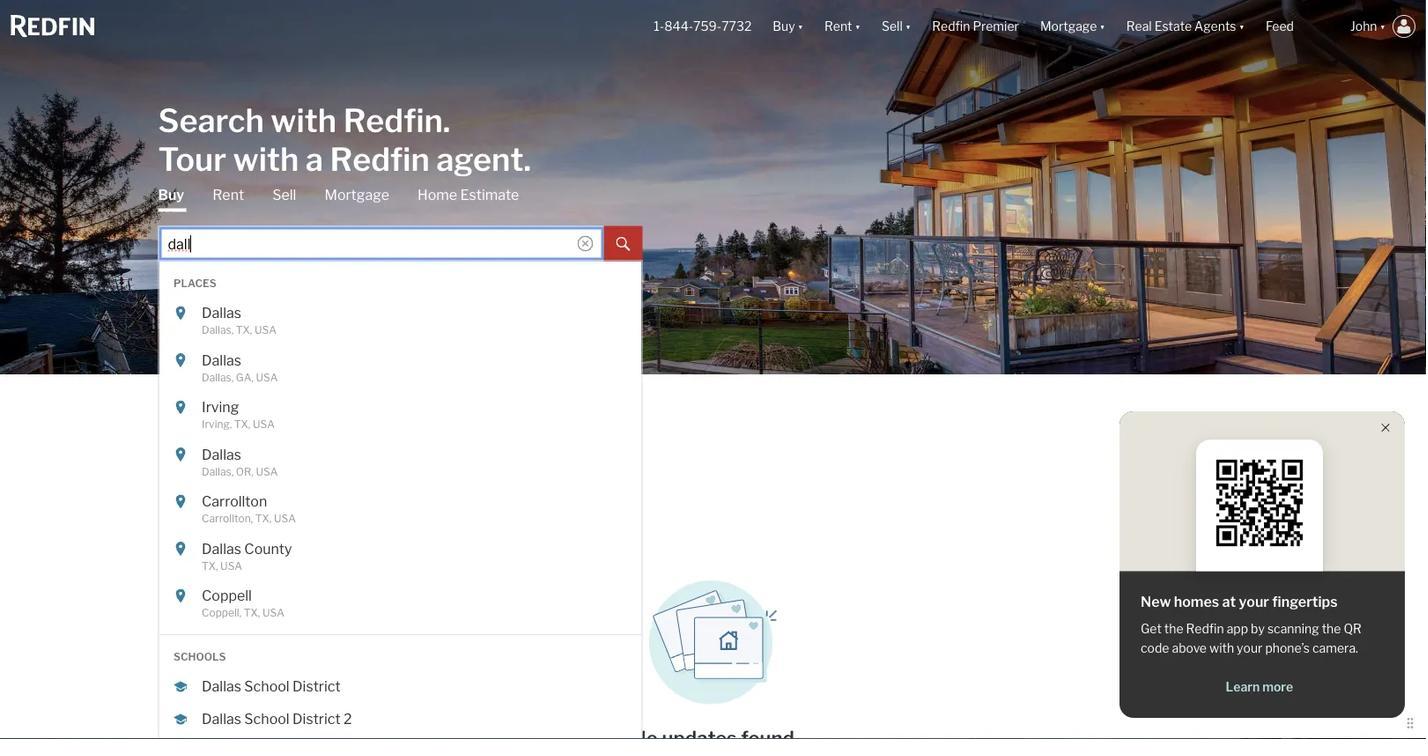 Task type: locate. For each thing, give the bounding box(es) containing it.
0 vertical spatial school
[[244, 678, 289, 695]]

tx, up coppell
[[201, 559, 218, 572]]

clear input button
[[578, 239, 594, 255]]

district
[[292, 678, 340, 695], [292, 710, 340, 728]]

dallas down schools
[[201, 678, 241, 695]]

2 vertical spatial dallas link
[[201, 446, 589, 463]]

▾ left sell ▾
[[855, 19, 861, 34]]

1 horizontal spatial feed
[[1267, 19, 1295, 34]]

dallas dallas, or, usa
[[201, 446, 278, 478]]

redfin left premier on the right top of page
[[933, 19, 971, 34]]

1 vertical spatial dallas,
[[201, 371, 233, 383]]

home
[[418, 186, 458, 204]]

tx, inside coppell coppell, tx, usa
[[244, 606, 260, 619]]

your right at
[[1240, 594, 1270, 611]]

dallas, up dallas dallas, ga, usa
[[201, 323, 233, 336]]

0 horizontal spatial buy
[[158, 186, 184, 204]]

real
[[1127, 19, 1153, 34]]

buy right 7732
[[773, 19, 796, 34]]

2 dallas from the top
[[201, 351, 241, 368]]

sell inside tab list
[[273, 186, 296, 204]]

0 vertical spatial your
[[1240, 594, 1270, 611]]

app
[[1228, 622, 1249, 637]]

2 dallas, from the top
[[201, 371, 233, 383]]

irving
[[201, 398, 239, 416]]

▾ for mortgage ▾
[[1100, 19, 1106, 34]]

0 vertical spatial mortgage
[[1041, 19, 1098, 34]]

dallas, for dallas dallas, tx, usa
[[201, 323, 233, 336]]

with
[[271, 101, 337, 140], [233, 140, 299, 178], [1210, 641, 1235, 656]]

0 vertical spatial buy
[[773, 19, 796, 34]]

1 vertical spatial buy
[[158, 186, 184, 204]]

tx, inside carrollton carrollton, tx, usa
[[255, 512, 271, 525]]

usa for dallas dallas, or, usa
[[256, 465, 278, 478]]

dallas up ga,
[[201, 351, 241, 368]]

dallas, inside 'dallas dallas, tx, usa'
[[201, 323, 233, 336]]

dallas school district 2
[[201, 710, 352, 728]]

1 vertical spatial rent
[[213, 186, 244, 204]]

tx, up county
[[255, 512, 271, 525]]

tx, inside the dallas county tx, usa
[[201, 559, 218, 572]]

rent inside tab list
[[213, 186, 244, 204]]

mortgage inside mortgage ▾ dropdown button
[[1041, 19, 1098, 34]]

irving,
[[201, 418, 232, 431]]

▾ right agents
[[1240, 19, 1245, 34]]

buy
[[773, 19, 796, 34], [158, 186, 184, 204]]

school for dallas school district
[[244, 678, 289, 695]]

a
[[306, 140, 323, 178]]

learn more link
[[1141, 679, 1379, 696]]

1 vertical spatial feed
[[158, 428, 215, 458]]

usa inside coppell coppell, tx, usa
[[262, 606, 284, 619]]

the right get
[[1165, 622, 1184, 637]]

redfin up mortgage link
[[330, 140, 430, 178]]

1 the from the left
[[1165, 622, 1184, 637]]

school down dallas school district
[[244, 710, 289, 728]]

usa up coppell
[[220, 559, 242, 572]]

dallas link up 'irving' link
[[201, 351, 589, 369]]

dallas dallas, tx, usa
[[201, 304, 276, 336]]

agent.
[[436, 140, 531, 178]]

3 dallas link from the top
[[201, 446, 589, 463]]

1 dallas from the top
[[201, 304, 241, 321]]

redfin inside button
[[933, 19, 971, 34]]

dallas link
[[201, 304, 589, 322], [201, 351, 589, 369], [201, 446, 589, 463]]

dallas
[[201, 304, 241, 321], [201, 351, 241, 368], [201, 446, 241, 463], [201, 540, 241, 557], [201, 678, 241, 695], [201, 710, 241, 728]]

mortgage link
[[325, 186, 390, 205]]

5 ▾ from the left
[[1240, 19, 1245, 34]]

or,
[[236, 465, 253, 478]]

redfin premier button
[[922, 0, 1030, 53]]

homes
[[1175, 594, 1220, 611]]

sell
[[882, 19, 903, 34], [273, 186, 296, 204]]

0 vertical spatial dallas link
[[201, 304, 589, 322]]

0 vertical spatial rent
[[825, 19, 853, 34]]

redfin premier
[[933, 19, 1020, 34]]

2 ▾ from the left
[[855, 19, 861, 34]]

1 vertical spatial mortgage
[[325, 186, 390, 204]]

usa right or,
[[256, 465, 278, 478]]

dallas for dallas dallas, tx, usa
[[201, 304, 241, 321]]

your down by
[[1238, 641, 1263, 656]]

submit search image
[[617, 237, 631, 251]]

1 horizontal spatial buy
[[773, 19, 796, 34]]

dallas link down 'irving' link
[[201, 446, 589, 463]]

6 dallas from the top
[[201, 710, 241, 728]]

buy for buy
[[158, 186, 184, 204]]

▾ left rent ▾ at the top of the page
[[798, 19, 804, 34]]

3 ▾ from the left
[[906, 19, 912, 34]]

2 vertical spatial redfin
[[1187, 622, 1225, 637]]

learn more
[[1227, 680, 1294, 695]]

3 dallas, from the top
[[201, 465, 233, 478]]

0 vertical spatial redfin
[[933, 19, 971, 34]]

0 horizontal spatial mortgage
[[325, 186, 390, 204]]

redfin inside search with redfin. tour with a redfin agent.
[[330, 140, 430, 178]]

coppell,
[[201, 606, 241, 619]]

4 dallas from the top
[[201, 540, 241, 557]]

▾
[[798, 19, 804, 34], [855, 19, 861, 34], [906, 19, 912, 34], [1100, 19, 1106, 34], [1240, 19, 1245, 34], [1381, 19, 1386, 34]]

premier
[[973, 19, 1020, 34]]

district left 2
[[292, 710, 340, 728]]

1 vertical spatial school
[[244, 710, 289, 728]]

dallas, inside dallas dallas, or, usa
[[201, 465, 233, 478]]

5 dallas from the top
[[201, 678, 241, 695]]

code
[[1141, 641, 1170, 656]]

2 school from the top
[[244, 710, 289, 728]]

rent
[[825, 19, 853, 34], [213, 186, 244, 204]]

dallas school district link
[[159, 671, 642, 703], [201, 678, 589, 695]]

usa up county
[[274, 512, 296, 525]]

1 horizontal spatial mortgage
[[1041, 19, 1098, 34]]

home estimate link
[[418, 186, 519, 205]]

2 district from the top
[[292, 710, 340, 728]]

the
[[1165, 622, 1184, 637], [1323, 622, 1342, 637]]

759-
[[694, 19, 722, 34]]

dallas school district 2 link
[[159, 703, 642, 736], [201, 710, 589, 728]]

mortgage inside tab list
[[325, 186, 390, 204]]

usa right ga,
[[256, 371, 278, 383]]

feed down "irving"
[[158, 428, 215, 458]]

redfin inside get the redfin app by scanning the qr code above with your phone's camera.
[[1187, 622, 1225, 637]]

dallas link for dallas dallas, tx, usa
[[201, 304, 589, 322]]

rent inside dropdown button
[[825, 19, 853, 34]]

coppell coppell, tx, usa
[[201, 587, 284, 619]]

usa for irving irving, tx, usa
[[253, 418, 274, 431]]

dallas down the places
[[201, 304, 241, 321]]

search
[[158, 101, 264, 140]]

3 dallas from the top
[[201, 446, 241, 463]]

more
[[1263, 680, 1294, 695]]

0 horizontal spatial redfin
[[330, 140, 430, 178]]

▾ left real
[[1100, 19, 1106, 34]]

irving link
[[201, 398, 589, 416]]

district for dallas school district 2
[[292, 710, 340, 728]]

buy link
[[158, 186, 184, 212]]

the up camera.
[[1323, 622, 1342, 637]]

buy inside tab list
[[158, 186, 184, 204]]

mortgage for mortgage ▾
[[1041, 19, 1098, 34]]

usa inside irving irving, tx, usa
[[253, 418, 274, 431]]

qr
[[1344, 622, 1363, 637]]

rent down tour
[[213, 186, 244, 204]]

usa inside dallas dallas, ga, usa
[[256, 371, 278, 383]]

school
[[244, 678, 289, 695], [244, 710, 289, 728]]

1 vertical spatial district
[[292, 710, 340, 728]]

tx, for dallas
[[236, 323, 252, 336]]

dallas county tx, usa
[[201, 540, 292, 572]]

1 vertical spatial your
[[1238, 641, 1263, 656]]

dallas up or,
[[201, 446, 241, 463]]

2 horizontal spatial redfin
[[1187, 622, 1225, 637]]

estimate
[[461, 186, 519, 204]]

dallas, inside dallas dallas, ga, usa
[[201, 371, 233, 383]]

irving irving, tx, usa
[[201, 398, 274, 431]]

0 vertical spatial district
[[292, 678, 340, 695]]

tx,
[[236, 323, 252, 336], [234, 418, 250, 431], [255, 512, 271, 525], [201, 559, 218, 572], [244, 606, 260, 619]]

usa inside dallas dallas, or, usa
[[256, 465, 278, 478]]

dallas link down city, address, school, agent, zip search box
[[201, 304, 589, 322]]

4 ▾ from the left
[[1100, 19, 1106, 34]]

1 school from the top
[[244, 678, 289, 695]]

tx, for irving
[[234, 418, 250, 431]]

1 district from the top
[[292, 678, 340, 695]]

6 ▾ from the left
[[1381, 19, 1386, 34]]

carrollton carrollton, tx, usa
[[201, 493, 296, 525]]

school up dallas school district 2
[[244, 678, 289, 695]]

usa right coppell,
[[262, 606, 284, 619]]

tx, up dallas dallas, ga, usa
[[236, 323, 252, 336]]

tx, inside 'dallas dallas, tx, usa'
[[236, 323, 252, 336]]

2 vertical spatial dallas,
[[201, 465, 233, 478]]

dallas down carrollton,
[[201, 540, 241, 557]]

feed
[[1267, 19, 1295, 34], [158, 428, 215, 458]]

scanning
[[1268, 622, 1320, 637]]

rent ▾
[[825, 19, 861, 34]]

redfin up above
[[1187, 622, 1225, 637]]

usa inside carrollton carrollton, tx, usa
[[274, 512, 296, 525]]

0 horizontal spatial rent
[[213, 186, 244, 204]]

rent right buy ▾
[[825, 19, 853, 34]]

feed right agents
[[1267, 19, 1295, 34]]

dallas for dallas dallas, ga, usa
[[201, 351, 241, 368]]

dallas down dallas school district
[[201, 710, 241, 728]]

1 dallas, from the top
[[201, 323, 233, 336]]

coppell
[[201, 587, 252, 604]]

usa for dallas dallas, tx, usa
[[254, 323, 276, 336]]

0 horizontal spatial feed
[[158, 428, 215, 458]]

buy inside dropdown button
[[773, 19, 796, 34]]

dallas, left ga,
[[201, 371, 233, 383]]

dallas inside 'dallas dallas, tx, usa'
[[201, 304, 241, 321]]

1 vertical spatial dallas link
[[201, 351, 589, 369]]

camera.
[[1313, 641, 1359, 656]]

district up dallas school district 2
[[292, 678, 340, 695]]

1 ▾ from the left
[[798, 19, 804, 34]]

▾ right john
[[1381, 19, 1386, 34]]

john ▾
[[1351, 19, 1386, 34]]

▾ for john ▾
[[1381, 19, 1386, 34]]

2 dallas link from the top
[[201, 351, 589, 369]]

0 vertical spatial feed
[[1267, 19, 1295, 34]]

1 dallas link from the top
[[201, 304, 589, 322]]

dallas, for dallas dallas, or, usa
[[201, 465, 233, 478]]

mortgage ▾
[[1041, 19, 1106, 34]]

tab list containing buy
[[158, 186, 643, 739]]

dallas county link
[[201, 540, 589, 557]]

0 vertical spatial sell
[[882, 19, 903, 34]]

usa up dallas dallas, ga, usa
[[254, 323, 276, 336]]

dallas inside dallas dallas, or, usa
[[201, 446, 241, 463]]

at
[[1223, 594, 1237, 611]]

usa inside the dallas county tx, usa
[[220, 559, 242, 572]]

0 horizontal spatial sell
[[273, 186, 296, 204]]

▾ right rent ▾ at the top of the page
[[906, 19, 912, 34]]

0 vertical spatial dallas,
[[201, 323, 233, 336]]

dallas inside the dallas county tx, usa
[[201, 540, 241, 557]]

tab list
[[158, 186, 643, 739]]

1 horizontal spatial redfin
[[933, 19, 971, 34]]

mortgage left real
[[1041, 19, 1098, 34]]

mortgage up city, address, school, agent, zip search box
[[325, 186, 390, 204]]

above
[[1173, 641, 1208, 656]]

mortgage
[[1041, 19, 1098, 34], [325, 186, 390, 204]]

buy down tour
[[158, 186, 184, 204]]

1 horizontal spatial rent
[[825, 19, 853, 34]]

buy for buy ▾
[[773, 19, 796, 34]]

1 horizontal spatial the
[[1323, 622, 1342, 637]]

1 vertical spatial redfin
[[330, 140, 430, 178]]

dallas, left or,
[[201, 465, 233, 478]]

sell inside dropdown button
[[882, 19, 903, 34]]

0 horizontal spatial the
[[1165, 622, 1184, 637]]

tx, right coppell,
[[244, 606, 260, 619]]

1 vertical spatial sell
[[273, 186, 296, 204]]

1-
[[654, 19, 665, 34]]

2 the from the left
[[1323, 622, 1342, 637]]

redfin.
[[343, 101, 451, 140]]

agents
[[1195, 19, 1237, 34]]

usa inside 'dallas dallas, tx, usa'
[[254, 323, 276, 336]]

your
[[1240, 594, 1270, 611], [1238, 641, 1263, 656]]

sell right rent link
[[273, 186, 296, 204]]

dallas link for dallas dallas, ga, usa
[[201, 351, 589, 369]]

ga,
[[236, 371, 253, 383]]

tx, right the irving,
[[234, 418, 250, 431]]

redfin
[[933, 19, 971, 34], [330, 140, 430, 178], [1187, 622, 1225, 637]]

1 horizontal spatial sell
[[882, 19, 903, 34]]

real estate agents ▾ button
[[1117, 0, 1256, 53]]

carrollton,
[[201, 512, 253, 525]]

tx, inside irving irving, tx, usa
[[234, 418, 250, 431]]

usa for dallas county tx, usa
[[220, 559, 242, 572]]

sell right rent ▾ at the top of the page
[[882, 19, 903, 34]]

usa up dallas dallas, or, usa
[[253, 418, 274, 431]]

dallas inside dallas dallas, ga, usa
[[201, 351, 241, 368]]

with inside get the redfin app by scanning the qr code above with your phone's camera.
[[1210, 641, 1235, 656]]

by
[[1252, 622, 1266, 637]]



Task type: vqa. For each thing, say whether or not it's contained in the screenshot.
bottommost Buy
yes



Task type: describe. For each thing, give the bounding box(es) containing it.
john
[[1351, 19, 1378, 34]]

tx, for coppell
[[244, 606, 260, 619]]

real estate agents ▾
[[1127, 19, 1245, 34]]

▾ for sell ▾
[[906, 19, 912, 34]]

7732
[[722, 19, 752, 34]]

home estimate
[[418, 186, 519, 204]]

usa for carrollton carrollton, tx, usa
[[274, 512, 296, 525]]

buy ▾
[[773, 19, 804, 34]]

rent for rent ▾
[[825, 19, 853, 34]]

mortgage ▾ button
[[1041, 0, 1106, 53]]

sell ▾ button
[[872, 0, 922, 53]]

rent ▾ button
[[825, 0, 861, 53]]

real estate agents ▾ link
[[1127, 0, 1245, 53]]

new homes at your fingertips
[[1141, 594, 1338, 611]]

buy ▾ button
[[773, 0, 804, 53]]

carrollton link
[[201, 493, 589, 510]]

phone's
[[1266, 641, 1311, 656]]

844-
[[665, 19, 694, 34]]

sell for sell ▾
[[882, 19, 903, 34]]

dallas for dallas dallas, or, usa
[[201, 446, 241, 463]]

app install qr code image
[[1211, 454, 1310, 553]]

▾ for buy ▾
[[798, 19, 804, 34]]

rent for rent
[[213, 186, 244, 204]]

county
[[244, 540, 292, 557]]

dallas for dallas school district 2
[[201, 710, 241, 728]]

dallas, for dallas dallas, ga, usa
[[201, 371, 233, 383]]

tx, for dallas county
[[201, 559, 218, 572]]

learn
[[1227, 680, 1261, 695]]

places
[[173, 276, 216, 289]]

dallas dallas, ga, usa
[[201, 351, 278, 383]]

sell ▾ button
[[882, 0, 912, 53]]

City, Address, School, Agent, ZIP search field
[[158, 226, 604, 261]]

usa for coppell coppell, tx, usa
[[262, 606, 284, 619]]

feed inside button
[[1267, 19, 1295, 34]]

sell for sell
[[273, 186, 296, 204]]

your inside get the redfin app by scanning the qr code above with your phone's camera.
[[1238, 641, 1263, 656]]

new
[[1141, 594, 1172, 611]]

dallas for dallas county tx, usa
[[201, 540, 241, 557]]

mortgage for mortgage
[[325, 186, 390, 204]]

2
[[343, 710, 352, 728]]

feed button
[[1256, 0, 1341, 53]]

get the redfin app by scanning the qr code above with your phone's camera.
[[1141, 622, 1363, 656]]

1-844-759-7732 link
[[654, 19, 752, 34]]

dallas for dallas school district
[[201, 678, 241, 695]]

▾ for rent ▾
[[855, 19, 861, 34]]

1-844-759-7732
[[654, 19, 752, 34]]

carrollton
[[201, 493, 267, 510]]

fingertips
[[1273, 594, 1338, 611]]

rent ▾ button
[[814, 0, 872, 53]]

school for dallas school district 2
[[244, 710, 289, 728]]

tour
[[158, 140, 227, 178]]

tx, for carrollton
[[255, 512, 271, 525]]

schools
[[173, 650, 226, 663]]

usa for dallas dallas, ga, usa
[[256, 371, 278, 383]]

search with redfin. tour with a redfin agent.
[[158, 101, 531, 178]]

coppell link
[[201, 587, 589, 605]]

dallas school district
[[201, 678, 340, 695]]

rent link
[[213, 186, 244, 205]]

sell ▾
[[882, 19, 912, 34]]

mortgage ▾ button
[[1030, 0, 1117, 53]]

sell link
[[273, 186, 296, 205]]

buy ▾ button
[[763, 0, 814, 53]]

get
[[1141, 622, 1162, 637]]

search input image
[[578, 236, 594, 252]]

estate
[[1155, 19, 1193, 34]]

district for dallas school district
[[292, 678, 340, 695]]

dallas link for dallas dallas, or, usa
[[201, 446, 589, 463]]



